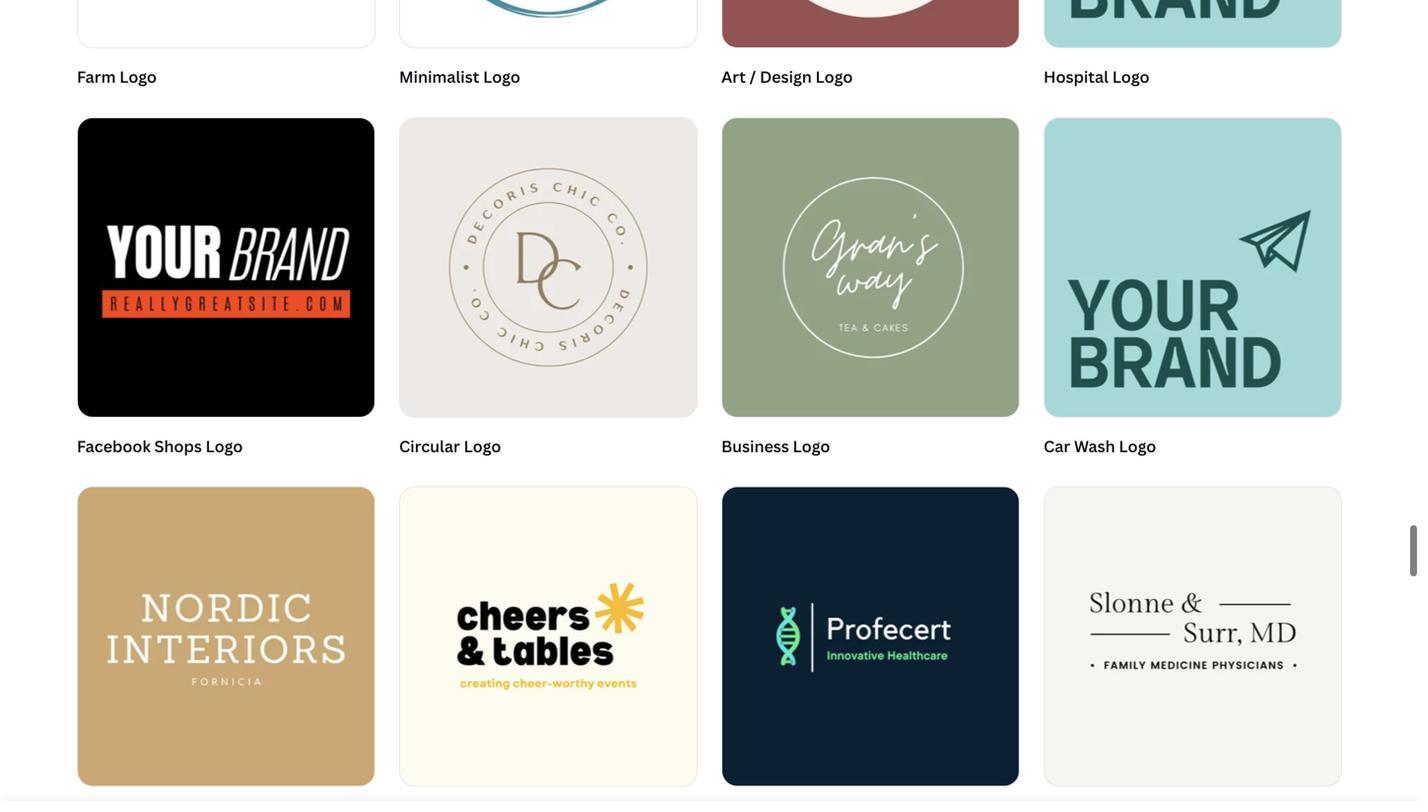 Task type: describe. For each thing, give the bounding box(es) containing it.
logo inside hospital logo link
[[1113, 66, 1150, 87]]

furniture logo image
[[78, 488, 375, 786]]

facebook
[[77, 436, 151, 457]]

shops
[[154, 436, 202, 457]]

business logo image
[[723, 118, 1020, 417]]

design
[[760, 66, 812, 87]]

circular logo link
[[399, 117, 698, 463]]

car wash logo link
[[1044, 117, 1343, 463]]

facebook shops logo
[[77, 436, 243, 457]]

hospital logo
[[1044, 66, 1150, 87]]

circular logo image
[[400, 118, 697, 417]]

facebook shops logo image
[[78, 118, 375, 417]]

business logo link
[[722, 117, 1021, 463]]

minimalist logo link
[[399, 0, 698, 93]]

farm logo image
[[78, 0, 375, 48]]

facebook shops logo link
[[77, 117, 376, 463]]



Task type: vqa. For each thing, say whether or not it's contained in the screenshot.
Hospital Logo LINK
yes



Task type: locate. For each thing, give the bounding box(es) containing it.
art / design logo
[[722, 66, 853, 87]]

hospital logo image
[[1045, 0, 1342, 48]]

logo inside farm logo link
[[120, 66, 157, 87]]

wash
[[1075, 436, 1116, 457]]

farm
[[77, 66, 116, 87]]

hospital logo link
[[1044, 0, 1343, 93]]

logo right circular
[[464, 436, 501, 457]]

minimalist logo image
[[400, 0, 697, 48]]

business logo
[[722, 436, 831, 457]]

art / design logo link
[[722, 0, 1021, 93]]

logo right farm
[[120, 66, 157, 87]]

logo right wash
[[1120, 436, 1157, 457]]

service logo image
[[400, 488, 697, 786]]

logo right design
[[816, 66, 853, 87]]

car wash logo
[[1044, 436, 1157, 457]]

circular
[[399, 436, 460, 457]]

art / design logo image
[[723, 0, 1020, 48]]

farm logo link
[[77, 0, 376, 93]]

minimalist logo
[[399, 66, 521, 87]]

logo inside business logo link
[[793, 436, 831, 457]]

logo inside the facebook shops logo link
[[206, 436, 243, 457]]

logo inside 'art / design logo' link
[[816, 66, 853, 87]]

logo inside "car wash logo" link
[[1120, 436, 1157, 457]]

logo right shops
[[206, 436, 243, 457]]

car wash logo image
[[1045, 118, 1342, 417]]

car
[[1044, 436, 1071, 457]]

logo
[[120, 66, 157, 87], [483, 66, 521, 87], [816, 66, 853, 87], [1113, 66, 1150, 87], [206, 436, 243, 457], [464, 436, 501, 457], [793, 436, 831, 457], [1120, 436, 1157, 457]]

business
[[722, 436, 790, 457]]

circular logo
[[399, 436, 501, 457]]

logo inside minimalist logo link
[[483, 66, 521, 87]]

logo right minimalist
[[483, 66, 521, 87]]

logo right hospital
[[1113, 66, 1150, 87]]

pharmacy logo image
[[723, 488, 1020, 786]]

farm logo
[[77, 66, 157, 87]]

art
[[722, 66, 746, 87]]

minimalist
[[399, 66, 480, 87]]

/
[[750, 66, 757, 87]]

family logo image
[[1045, 488, 1342, 786]]

hospital
[[1044, 66, 1109, 87]]

logo inside circular logo link
[[464, 436, 501, 457]]

logo right business
[[793, 436, 831, 457]]



